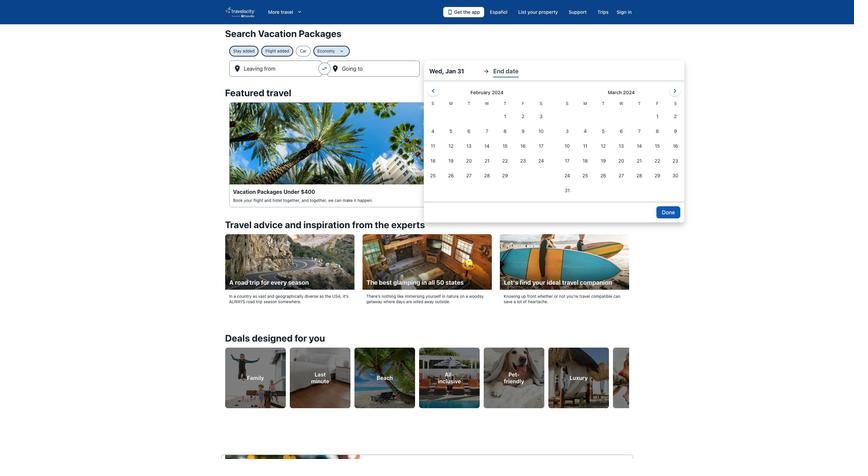 Task type: locate. For each thing, give the bounding box(es) containing it.
previous image
[[221, 372, 229, 380]]

download the app button image
[[448, 9, 453, 15]]

previous month image
[[430, 87, 438, 95]]

travelocity logo image
[[225, 7, 255, 18]]

main content
[[0, 24, 855, 460]]

swap origin and destination values image
[[322, 66, 328, 72]]



Task type: describe. For each thing, give the bounding box(es) containing it.
next image
[[626, 372, 634, 380]]

featured travel region
[[221, 84, 634, 216]]

travel advice and inspiration from the experts region
[[221, 216, 634, 317]]

next month image
[[672, 87, 680, 95]]



